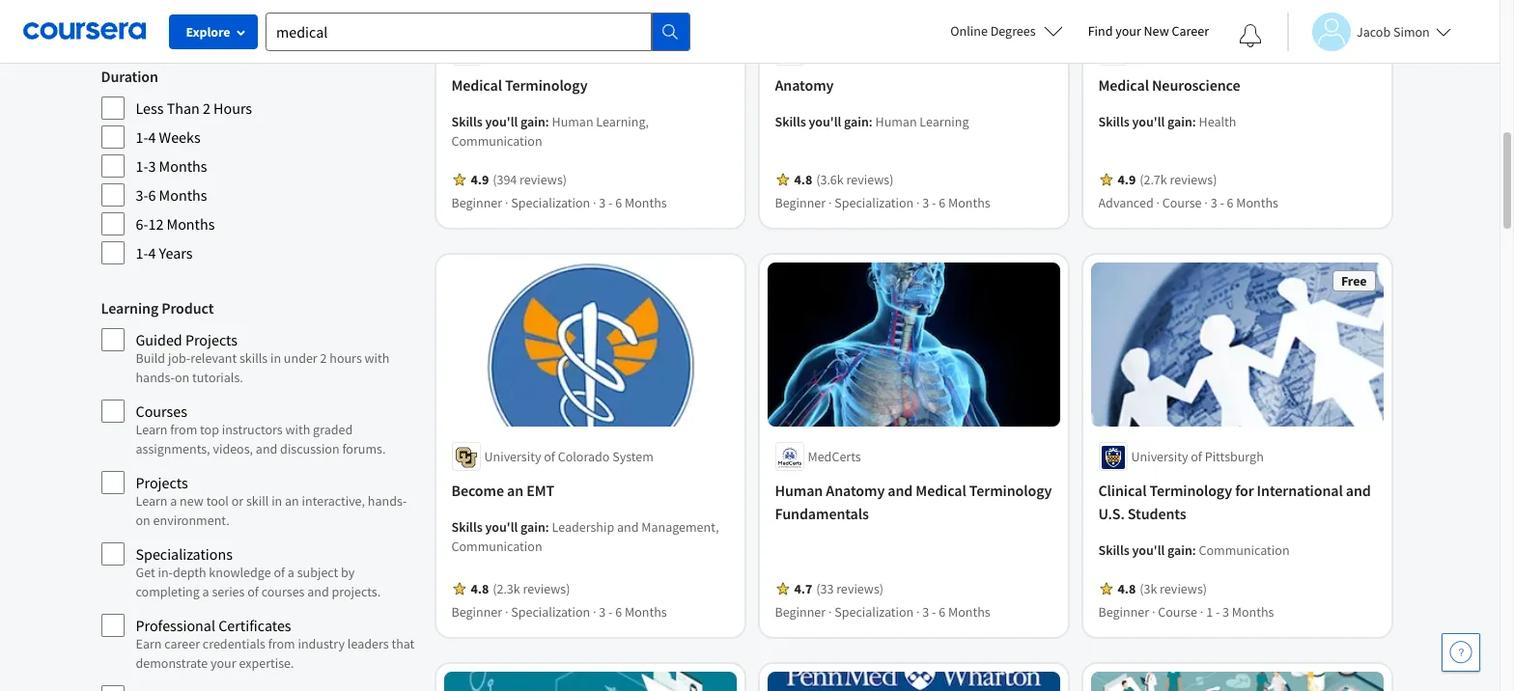 Task type: vqa. For each thing, say whether or not it's contained in the screenshot.
advance at the bottom
no



Task type: describe. For each thing, give the bounding box(es) containing it.
(3k
[[1140, 581, 1158, 598]]

international
[[1257, 481, 1343, 501]]

advanced
[[1099, 194, 1154, 211]]

4.9 (2.7k reviews)
[[1118, 171, 1218, 188]]

beginner · specialization · 3 - 6 months for anatomy
[[775, 194, 991, 211]]

university down career
[[1163, 42, 1220, 60]]

months for 4.8 (3k reviews)
[[1233, 604, 1275, 621]]

tutorials.
[[192, 369, 243, 386]]

clinical
[[1099, 481, 1147, 501]]

skills for anatomy
[[775, 113, 806, 130]]

expertise.
[[239, 655, 294, 672]]

find your new career link
[[1079, 19, 1219, 43]]

4.8 (3.6k reviews)
[[795, 171, 894, 188]]

skills you'll gain : health
[[1099, 113, 1237, 130]]

(2.3k
[[493, 581, 520, 598]]

fundamentals
[[775, 505, 869, 524]]

earn
[[136, 636, 162, 653]]

degrees
[[991, 22, 1036, 40]]

beginner · specialization · 3 - 6 months down the 4.7 (33 reviews)
[[775, 604, 991, 621]]

new
[[180, 493, 204, 510]]

1 vertical spatial a
[[288, 564, 295, 582]]

skills you'll gain : for medical
[[452, 113, 552, 130]]

subject
[[297, 564, 338, 582]]

from inside earn career credentials from industry leaders that demonstrate your expertise.
[[268, 636, 295, 653]]

series
[[212, 584, 245, 601]]

management,
[[642, 519, 719, 536]]

4.7 (33 reviews)
[[795, 581, 884, 598]]

1- for 1-4 weeks
[[136, 128, 148, 147]]

become an emt link
[[452, 479, 729, 503]]

tool
[[206, 493, 229, 510]]

anatomy link
[[775, 73, 1053, 96]]

learn from top instructors with graded assignments, videos, and discussion forums.
[[136, 421, 386, 458]]

get
[[136, 564, 155, 582]]

- for medical neuroscience
[[1221, 194, 1225, 211]]

0 vertical spatial your
[[1116, 22, 1142, 40]]

you'll down become an emt
[[485, 519, 518, 536]]

jacob simon
[[1357, 23, 1431, 40]]

clinical terminology for international and u.s. students
[[1099, 481, 1372, 524]]

discussion
[[280, 441, 340, 458]]

1- for 1-3 months
[[136, 157, 148, 176]]

months for 4.8 (3.6k reviews)
[[949, 194, 991, 211]]

human for anatomy
[[775, 481, 823, 501]]

months for 4.7 (33 reviews)
[[949, 604, 991, 621]]

gain down emt
[[521, 519, 546, 536]]

colorado
[[558, 449, 610, 466]]

by
[[341, 564, 355, 582]]

skills you'll gain : human learning
[[775, 113, 969, 130]]

6 inside duration group
[[148, 185, 156, 205]]

you'll for clinical terminology for international and u.s. students
[[1133, 542, 1165, 560]]

graded
[[313, 421, 353, 439]]

learning,
[[596, 113, 649, 130]]

beginner for clinical terminology for international and u.s. students
[[1099, 604, 1150, 621]]

guided
[[136, 330, 182, 350]]

3 for 4.9 (394 reviews)
[[599, 194, 606, 211]]

job-
[[168, 350, 190, 367]]

certificates
[[218, 616, 291, 636]]

specialization for become an emt
[[511, 604, 591, 621]]

on for projects
[[136, 512, 150, 529]]

videos,
[[213, 441, 253, 458]]

top
[[200, 421, 219, 439]]

hands- for guided projects
[[136, 369, 175, 386]]

medcerts
[[808, 449, 861, 466]]

communication inside leadership and management, communication
[[452, 538, 542, 556]]

leadership
[[552, 519, 615, 536]]

jacob
[[1357, 23, 1391, 40]]

- for become an emt
[[609, 604, 613, 621]]

become an emt
[[452, 481, 555, 501]]

a inside "learn a new tool or skill in an interactive, hands- on environment."
[[170, 493, 177, 510]]

beginner for medical terminology
[[452, 194, 503, 211]]

beginner down 4.7
[[775, 604, 826, 621]]

reviews) for medical terminology
[[520, 171, 567, 188]]

4.8 for clinical terminology for international and u.s. students
[[1118, 581, 1136, 598]]

4 for years
[[148, 243, 156, 263]]

rice
[[484, 42, 508, 60]]

for
[[1236, 481, 1254, 501]]

months for 4.9 (2.7k reviews)
[[1237, 194, 1279, 211]]

3 for 4.8 (2.3k reviews)
[[599, 604, 606, 621]]

or
[[232, 493, 244, 510]]

skills you'll gain : communication
[[1099, 542, 1290, 560]]

under
[[284, 350, 318, 367]]

skills for clinical terminology for international and u.s. students
[[1099, 542, 1130, 560]]

show notifications image
[[1239, 24, 1263, 47]]

an inside become an emt link
[[507, 481, 524, 501]]

mixed
[[136, 12, 174, 31]]

: left the leadership
[[546, 519, 549, 536]]

1 horizontal spatial a
[[202, 584, 209, 601]]

duke
[[1132, 42, 1161, 60]]

you'll for anatomy
[[809, 113, 842, 130]]

human learning, communication
[[452, 113, 649, 150]]

3 inside duration group
[[148, 157, 156, 176]]

1 vertical spatial projects
[[136, 473, 188, 493]]

specialization down the 4.7 (33 reviews)
[[835, 604, 914, 621]]

jacob simon button
[[1288, 12, 1452, 51]]

medical terminology
[[452, 75, 588, 95]]

medical inside the human anatomy and medical terminology fundamentals
[[916, 481, 967, 501]]

and inside learn from top instructors with graded assignments, videos, and discussion forums.
[[256, 441, 278, 458]]

skills
[[239, 350, 268, 367]]

demonstrate
[[136, 655, 208, 672]]

6-
[[136, 214, 148, 234]]

terminology inside the human anatomy and medical terminology fundamentals
[[970, 481, 1052, 501]]

become
[[452, 481, 504, 501]]

of up courses
[[274, 564, 285, 582]]

and inside get in-depth knowledge of a subject by completing a series of courses and projects.
[[307, 584, 329, 601]]

: down medical terminology
[[546, 113, 549, 130]]

pittsburgh
[[1205, 449, 1264, 466]]

university up become an emt
[[484, 449, 541, 466]]

university of pittsburgh
[[1132, 449, 1264, 466]]

(394
[[493, 171, 517, 188]]

skill
[[246, 493, 269, 510]]

(3.6k
[[817, 171, 844, 188]]

career
[[164, 636, 200, 653]]

4.8 for anatomy
[[795, 171, 813, 188]]

hands- for projects
[[368, 493, 407, 510]]

course for neuroscience
[[1163, 194, 1202, 211]]

less than 2 hours
[[136, 99, 252, 118]]

learn a new tool or skill in an interactive, hands- on environment.
[[136, 493, 407, 529]]

6 for anatomy
[[939, 194, 946, 211]]

rice university
[[484, 42, 568, 60]]

clinical terminology for international and u.s. students link
[[1099, 479, 1376, 526]]

new
[[1144, 22, 1170, 40]]

forums.
[[342, 441, 386, 458]]

: for medical neuroscience
[[1193, 113, 1197, 130]]

relevant
[[190, 350, 237, 367]]

product
[[162, 299, 214, 318]]

: for anatomy
[[869, 113, 873, 130]]

of left colorado
[[544, 449, 555, 466]]

advanced · course · 3 - 6 months
[[1099, 194, 1279, 211]]

terminology for clinical terminology for international and u.s. students
[[1150, 481, 1233, 501]]

reviews) for become an emt
[[523, 581, 570, 598]]

in-
[[158, 564, 173, 582]]

online degrees button
[[935, 10, 1079, 52]]



Task type: locate. For each thing, give the bounding box(es) containing it.
reviews) up beginner · course · 1 - 3 months
[[1160, 581, 1208, 598]]

0 horizontal spatial a
[[170, 493, 177, 510]]

an left emt
[[507, 481, 524, 501]]

(33
[[817, 581, 834, 598]]

duration
[[101, 67, 158, 86]]

reviews) right (33
[[837, 581, 884, 598]]

skills down medical terminology
[[452, 113, 483, 130]]

u.s.
[[1099, 505, 1125, 524]]

anatomy inside the human anatomy and medical terminology fundamentals
[[826, 481, 885, 501]]

learn up assignments,
[[136, 421, 168, 439]]

anatomy up skills you'll gain : human learning
[[775, 75, 834, 95]]

1 4.9 from the left
[[471, 171, 489, 188]]

on down job-
[[175, 369, 190, 386]]

4.9
[[471, 171, 489, 188], [1118, 171, 1136, 188]]

1- up 3-
[[136, 157, 148, 176]]

learning down anatomy link
[[920, 113, 969, 130]]

medical
[[452, 75, 502, 95], [1099, 75, 1149, 95], [916, 481, 967, 501]]

hours
[[330, 350, 362, 367]]

months for 4.8 (2.3k reviews)
[[625, 604, 667, 621]]

learn for courses
[[136, 421, 168, 439]]

university of colorado system
[[484, 449, 654, 466]]

2 inside build job-relevant skills in under 2 hours with hands-on tutorials.
[[320, 350, 327, 367]]

your up duke
[[1116, 22, 1142, 40]]

beginner · specialization · 3 - 6 months down 4.9 (394 reviews)
[[452, 194, 667, 211]]

skills you'll gain :
[[452, 113, 552, 130], [452, 519, 552, 536]]

months
[[159, 157, 207, 176], [159, 185, 207, 205], [625, 194, 667, 211], [949, 194, 991, 211], [1237, 194, 1279, 211], [167, 214, 215, 234], [625, 604, 667, 621], [949, 604, 991, 621], [1233, 604, 1275, 621]]

1 vertical spatial hands-
[[368, 493, 407, 510]]

0 horizontal spatial learning
[[101, 299, 159, 318]]

you'll down medical terminology
[[485, 113, 518, 130]]

6
[[148, 185, 156, 205], [616, 194, 622, 211], [939, 194, 946, 211], [1227, 194, 1234, 211], [616, 604, 622, 621], [939, 604, 946, 621]]

coursera image
[[23, 16, 146, 47]]

beginner for become an emt
[[452, 604, 503, 621]]

your
[[1116, 22, 1142, 40], [211, 655, 236, 672]]

human inside human learning, communication
[[552, 113, 594, 130]]

0 horizontal spatial from
[[170, 421, 197, 439]]

1 horizontal spatial 4.8
[[795, 171, 813, 188]]

2 skills you'll gain : from the top
[[452, 519, 552, 536]]

0 vertical spatial learn
[[136, 421, 168, 439]]

0 horizontal spatial 2
[[203, 99, 210, 118]]

beginner · specialization · 3 - 6 months for medical terminology
[[452, 194, 667, 211]]

hands- down build
[[136, 369, 175, 386]]

online degrees
[[951, 22, 1036, 40]]

0 vertical spatial learning
[[920, 113, 969, 130]]

learn inside learn from top instructors with graded assignments, videos, and discussion forums.
[[136, 421, 168, 439]]

in
[[270, 350, 281, 367], [272, 493, 282, 510]]

an right skill
[[285, 493, 299, 510]]

communication up (394
[[452, 132, 542, 150]]

learn left new
[[136, 493, 168, 510]]

6 for become an emt
[[616, 604, 622, 621]]

specialization down 4.8 (3.6k reviews)
[[835, 194, 914, 211]]

4.9 up advanced
[[1118, 171, 1136, 188]]

simon
[[1394, 23, 1431, 40]]

specialization for medical terminology
[[511, 194, 591, 211]]

duke university
[[1132, 42, 1220, 60]]

you'll up (3.6k
[[809, 113, 842, 130]]

explore
[[186, 23, 230, 41]]

in right skill
[[272, 493, 282, 510]]

1 vertical spatial 2
[[320, 350, 327, 367]]

- for anatomy
[[932, 194, 937, 211]]

terminology inside clinical terminology for international and u.s. students
[[1150, 481, 1233, 501]]

emt
[[527, 481, 555, 501]]

0 vertical spatial from
[[170, 421, 197, 439]]

gain up 4.8 (3k reviews)
[[1168, 542, 1193, 560]]

learn
[[136, 421, 168, 439], [136, 493, 168, 510]]

beginner down (394
[[452, 194, 503, 211]]

beginner · specialization · 3 - 6 months for become an emt
[[452, 604, 667, 621]]

projects.
[[332, 584, 381, 601]]

course for terminology
[[1159, 604, 1198, 621]]

leaders
[[348, 636, 389, 653]]

beginner for anatomy
[[775, 194, 826, 211]]

beginner · specialization · 3 - 6 months down 4.8 (2.3k reviews)
[[452, 604, 667, 621]]

1 vertical spatial learning
[[101, 299, 159, 318]]

0 vertical spatial on
[[175, 369, 190, 386]]

terminology for medical terminology
[[505, 75, 588, 95]]

human
[[552, 113, 594, 130], [876, 113, 917, 130], [775, 481, 823, 501]]

environment.
[[153, 512, 230, 529]]

beginner · course · 1 - 3 months
[[1099, 604, 1275, 621]]

1
[[1207, 604, 1213, 621]]

an inside "learn a new tool or skill in an interactive, hands- on environment."
[[285, 493, 299, 510]]

with up discussion on the left bottom of the page
[[285, 421, 310, 439]]

instructors
[[222, 421, 283, 439]]

4 left weeks
[[148, 128, 156, 147]]

2 4.9 from the left
[[1118, 171, 1136, 188]]

reviews) right (394
[[520, 171, 567, 188]]

: for clinical terminology for international and u.s. students
[[1193, 542, 1197, 560]]

human inside the human anatomy and medical terminology fundamentals
[[775, 481, 823, 501]]

specialization for anatomy
[[835, 194, 914, 211]]

medical neuroscience
[[1099, 75, 1241, 95]]

4.8 (3k reviews)
[[1118, 581, 1208, 598]]

0 vertical spatial a
[[170, 493, 177, 510]]

skills you'll gain : down become an emt
[[452, 519, 552, 536]]

0 vertical spatial course
[[1163, 194, 1202, 211]]

1 vertical spatial with
[[285, 421, 310, 439]]

industry
[[298, 636, 345, 653]]

3 for 4.7 (33 reviews)
[[923, 604, 930, 621]]

earn career credentials from industry leaders that demonstrate your expertise.
[[136, 636, 415, 672]]

1 vertical spatial skills you'll gain :
[[452, 519, 552, 536]]

2 left hours
[[320, 350, 327, 367]]

in inside "learn a new tool or skill in an interactive, hands- on environment."
[[272, 493, 282, 510]]

4.8 left (3k in the bottom of the page
[[1118, 581, 1136, 598]]

1 vertical spatial anatomy
[[826, 481, 885, 501]]

1 vertical spatial learn
[[136, 493, 168, 510]]

1- down less
[[136, 128, 148, 147]]

1 vertical spatial 1-
[[136, 157, 148, 176]]

skills you'll gain : for become
[[452, 519, 552, 536]]

1 horizontal spatial 2
[[320, 350, 327, 367]]

hours
[[214, 99, 252, 118]]

beginner · specialization · 3 - 6 months down 4.8 (3.6k reviews)
[[775, 194, 991, 211]]

0 horizontal spatial an
[[285, 493, 299, 510]]

1 horizontal spatial with
[[365, 350, 390, 367]]

anatomy
[[775, 75, 834, 95], [826, 481, 885, 501]]

hands-
[[136, 369, 175, 386], [368, 493, 407, 510]]

that
[[392, 636, 415, 653]]

4.8 left "(2.3k"
[[471, 581, 489, 598]]

4.9 (394 reviews)
[[471, 171, 567, 188]]

1- for 1-4 years
[[136, 243, 148, 263]]

a left new
[[170, 493, 177, 510]]

2 4 from the top
[[148, 243, 156, 263]]

course down 4.8 (3k reviews)
[[1159, 604, 1198, 621]]

2 inside duration group
[[203, 99, 210, 118]]

skills down medical neuroscience
[[1099, 113, 1130, 130]]

3-6 months
[[136, 185, 207, 205]]

on
[[175, 369, 190, 386], [136, 512, 150, 529]]

6 for medical terminology
[[616, 194, 622, 211]]

system
[[613, 449, 654, 466]]

1 vertical spatial in
[[272, 493, 282, 510]]

1 4 from the top
[[148, 128, 156, 147]]

professional
[[136, 616, 215, 636]]

0 vertical spatial 4
[[148, 128, 156, 147]]

find
[[1088, 22, 1113, 40]]

1 horizontal spatial from
[[268, 636, 295, 653]]

with inside build job-relevant skills in under 2 hours with hands-on tutorials.
[[365, 350, 390, 367]]

0 horizontal spatial medical
[[452, 75, 502, 95]]

your down credentials
[[211, 655, 236, 672]]

None search field
[[266, 12, 691, 51]]

specialization down 4.9 (394 reviews)
[[511, 194, 591, 211]]

0 vertical spatial skills you'll gain :
[[452, 113, 552, 130]]

of left pittsburgh at the bottom right of the page
[[1191, 449, 1203, 466]]

from up expertise.
[[268, 636, 295, 653]]

4.9 for neuroscience
[[1118, 171, 1136, 188]]

medical neuroscience link
[[1099, 73, 1376, 96]]

on inside "learn a new tool or skill in an interactive, hands- on environment."
[[136, 512, 150, 529]]

learning product group
[[101, 297, 417, 692]]

beginner down (3k in the bottom of the page
[[1099, 604, 1150, 621]]

1-3 months
[[136, 157, 207, 176]]

1 horizontal spatial an
[[507, 481, 524, 501]]

hands- inside "learn a new tool or skill in an interactive, hands- on environment."
[[368, 493, 407, 510]]

1 1- from the top
[[136, 128, 148, 147]]

specialization down 4.8 (2.3k reviews)
[[511, 604, 591, 621]]

courses
[[136, 402, 187, 421]]

skills you'll gain : down medical terminology
[[452, 113, 552, 130]]

1 learn from the top
[[136, 421, 168, 439]]

learning
[[920, 113, 969, 130], [101, 299, 159, 318]]

1 vertical spatial 4
[[148, 243, 156, 263]]

- for medical terminology
[[609, 194, 613, 211]]

2 horizontal spatial medical
[[1099, 75, 1149, 95]]

reviews) right "(2.3k"
[[523, 581, 570, 598]]

4 left years
[[148, 243, 156, 263]]

get in-depth knowledge of a subject by completing a series of courses and projects.
[[136, 564, 381, 601]]

learning inside group
[[101, 299, 159, 318]]

course down 4.9 (2.7k reviews)
[[1163, 194, 1202, 211]]

beginner down "(2.3k"
[[452, 604, 503, 621]]

0 vertical spatial in
[[270, 350, 281, 367]]

gain for medical neuroscience
[[1168, 113, 1193, 130]]

reviews) for medical neuroscience
[[1170, 171, 1218, 188]]

skills for medical neuroscience
[[1099, 113, 1130, 130]]

reviews)
[[520, 171, 567, 188], [847, 171, 894, 188], [1170, 171, 1218, 188], [523, 581, 570, 598], [837, 581, 884, 598], [1160, 581, 1208, 598]]

1 horizontal spatial learning
[[920, 113, 969, 130]]

0 vertical spatial with
[[365, 350, 390, 367]]

0 horizontal spatial your
[[211, 655, 236, 672]]

2 vertical spatial 1-
[[136, 243, 148, 263]]

gain for anatomy
[[844, 113, 869, 130]]

1 horizontal spatial terminology
[[970, 481, 1052, 501]]

1-4 years
[[136, 243, 193, 263]]

0 vertical spatial 1-
[[136, 128, 148, 147]]

1 horizontal spatial medical
[[916, 481, 967, 501]]

free
[[1342, 272, 1367, 290]]

4 for weeks
[[148, 128, 156, 147]]

human anatomy and medical terminology fundamentals
[[775, 481, 1052, 524]]

weeks
[[159, 128, 201, 147]]

leadership and management, communication
[[452, 519, 719, 556]]

gain up 4.8 (3.6k reviews)
[[844, 113, 869, 130]]

interactive,
[[302, 493, 365, 510]]

with right hours
[[365, 350, 390, 367]]

with inside learn from top instructors with graded assignments, videos, and discussion forums.
[[285, 421, 310, 439]]

1 horizontal spatial your
[[1116, 22, 1142, 40]]

you'll for medical neuroscience
[[1133, 113, 1165, 130]]

4.9 left (394
[[471, 171, 489, 188]]

2 learn from the top
[[136, 493, 168, 510]]

months for 4.9 (394 reviews)
[[625, 194, 667, 211]]

4.8 left (3.6k
[[795, 171, 813, 188]]

specializations
[[136, 545, 233, 564]]

reviews) up advanced · course · 3 - 6 months
[[1170, 171, 1218, 188]]

gain
[[521, 113, 546, 130], [844, 113, 869, 130], [1168, 113, 1193, 130], [521, 519, 546, 536], [1168, 542, 1193, 560]]

anatomy down medcerts
[[826, 481, 885, 501]]

6 for medical neuroscience
[[1227, 194, 1234, 211]]

What do you want to learn? text field
[[266, 12, 652, 51]]

from inside learn from top instructors with graded assignments, videos, and discussion forums.
[[170, 421, 197, 439]]

hands- inside build job-relevant skills in under 2 hours with hands-on tutorials.
[[136, 369, 175, 386]]

(2.7k
[[1140, 171, 1168, 188]]

university up clinical
[[1132, 449, 1189, 466]]

2 right than
[[203, 99, 210, 118]]

specialization
[[511, 194, 591, 211], [835, 194, 914, 211], [511, 604, 591, 621], [835, 604, 914, 621]]

duration group
[[101, 65, 417, 266]]

in inside build job-relevant skills in under 2 hours with hands-on tutorials.
[[270, 350, 281, 367]]

university up medical terminology
[[511, 42, 568, 60]]

4.8 for become an emt
[[471, 581, 489, 598]]

human anatomy and medical terminology fundamentals link
[[775, 479, 1053, 526]]

beginner down (3.6k
[[775, 194, 826, 211]]

0 vertical spatial projects
[[185, 330, 238, 350]]

1 vertical spatial on
[[136, 512, 150, 529]]

than
[[167, 99, 200, 118]]

medical terminology link
[[452, 73, 729, 96]]

1 horizontal spatial hands-
[[368, 493, 407, 510]]

4.9 for terminology
[[471, 171, 489, 188]]

: down anatomy link
[[869, 113, 873, 130]]

in right skills
[[270, 350, 281, 367]]

2 horizontal spatial human
[[876, 113, 917, 130]]

reviews) for clinical terminology for international and u.s. students
[[1160, 581, 1208, 598]]

2 horizontal spatial a
[[288, 564, 295, 582]]

1 vertical spatial from
[[268, 636, 295, 653]]

your inside earn career credentials from industry leaders that demonstrate your expertise.
[[211, 655, 236, 672]]

0 vertical spatial hands-
[[136, 369, 175, 386]]

on left environment.
[[136, 512, 150, 529]]

from up assignments,
[[170, 421, 197, 439]]

and inside clinical terminology for international and u.s. students
[[1346, 481, 1372, 501]]

skills up 4.8 (3.6k reviews)
[[775, 113, 806, 130]]

terminology
[[505, 75, 588, 95], [970, 481, 1052, 501], [1150, 481, 1233, 501]]

6-12 months
[[136, 214, 215, 234]]

of down knowledge
[[247, 584, 259, 601]]

1- down the 6-
[[136, 243, 148, 263]]

: up 4.8 (3k reviews)
[[1193, 542, 1197, 560]]

3-
[[136, 185, 148, 205]]

learning up guided
[[101, 299, 159, 318]]

3 for 4.8 (3.6k reviews)
[[923, 194, 930, 211]]

: left health
[[1193, 113, 1197, 130]]

completing
[[136, 584, 200, 601]]

1 horizontal spatial human
[[775, 481, 823, 501]]

1 vertical spatial course
[[1159, 604, 1198, 621]]

reviews) right (3.6k
[[847, 171, 894, 188]]

neuroscience
[[1152, 75, 1241, 95]]

reviews) for anatomy
[[847, 171, 894, 188]]

0 horizontal spatial terminology
[[505, 75, 588, 95]]

from
[[170, 421, 197, 439], [268, 636, 295, 653]]

2 vertical spatial a
[[202, 584, 209, 601]]

online
[[951, 22, 988, 40]]

learning product
[[101, 299, 214, 318]]

0 horizontal spatial human
[[552, 113, 594, 130]]

on for guided projects
[[175, 369, 190, 386]]

gain down medical terminology
[[521, 113, 546, 130]]

gain for clinical terminology for international and u.s. students
[[1168, 542, 1193, 560]]

1 vertical spatial your
[[211, 655, 236, 672]]

3 for 4.9 (2.7k reviews)
[[1211, 194, 1218, 211]]

1 horizontal spatial on
[[175, 369, 190, 386]]

on inside build job-relevant skills in under 2 hours with hands-on tutorials.
[[175, 369, 190, 386]]

3 1- from the top
[[136, 243, 148, 263]]

0 horizontal spatial 4.8
[[471, 581, 489, 598]]

gain left health
[[1168, 113, 1193, 130]]

and inside leadership and management, communication
[[617, 519, 639, 536]]

build
[[136, 350, 165, 367]]

a left series in the left bottom of the page
[[202, 584, 209, 601]]

years
[[159, 243, 193, 263]]

human down medical terminology link
[[552, 113, 594, 130]]

human for learning,
[[552, 113, 594, 130]]

2 horizontal spatial 4.8
[[1118, 581, 1136, 598]]

2 horizontal spatial terminology
[[1150, 481, 1233, 501]]

0 horizontal spatial with
[[285, 421, 310, 439]]

you'll down students
[[1133, 542, 1165, 560]]

0 vertical spatial 2
[[203, 99, 210, 118]]

learn for projects
[[136, 493, 168, 510]]

-
[[609, 194, 613, 211], [932, 194, 937, 211], [1221, 194, 1225, 211], [609, 604, 613, 621], [932, 604, 937, 621], [1216, 604, 1220, 621]]

communication up "(2.3k"
[[452, 538, 542, 556]]

an
[[507, 481, 524, 501], [285, 493, 299, 510]]

1 skills you'll gain : from the top
[[452, 113, 552, 130]]

skills down "u.s."
[[1099, 542, 1130, 560]]

and inside the human anatomy and medical terminology fundamentals
[[888, 481, 913, 501]]

human down anatomy link
[[876, 113, 917, 130]]

a up courses
[[288, 564, 295, 582]]

help center image
[[1450, 641, 1473, 665]]

human up fundamentals
[[775, 481, 823, 501]]

0 horizontal spatial 4.9
[[471, 171, 489, 188]]

hands- right interactive,
[[368, 493, 407, 510]]

courses
[[261, 584, 305, 601]]

projects up tutorials.
[[185, 330, 238, 350]]

students
[[1128, 505, 1187, 524]]

medical for medical terminology
[[452, 75, 502, 95]]

2 1- from the top
[[136, 157, 148, 176]]

skills down 'become'
[[452, 519, 483, 536]]

career
[[1172, 22, 1210, 40]]

1 horizontal spatial 4.9
[[1118, 171, 1136, 188]]

4.7
[[795, 581, 813, 598]]

0 horizontal spatial on
[[136, 512, 150, 529]]

- for clinical terminology for international and u.s. students
[[1216, 604, 1220, 621]]

communication down clinical terminology for international and u.s. students link
[[1199, 542, 1290, 560]]

0 horizontal spatial hands-
[[136, 369, 175, 386]]

0 vertical spatial anatomy
[[775, 75, 834, 95]]

you'll down medical neuroscience
[[1133, 113, 1165, 130]]

projects down assignments,
[[136, 473, 188, 493]]

communication inside human learning, communication
[[452, 132, 542, 150]]

learn inside "learn a new tool or skill in an interactive, hands- on environment."
[[136, 493, 168, 510]]

medical for medical neuroscience
[[1099, 75, 1149, 95]]



